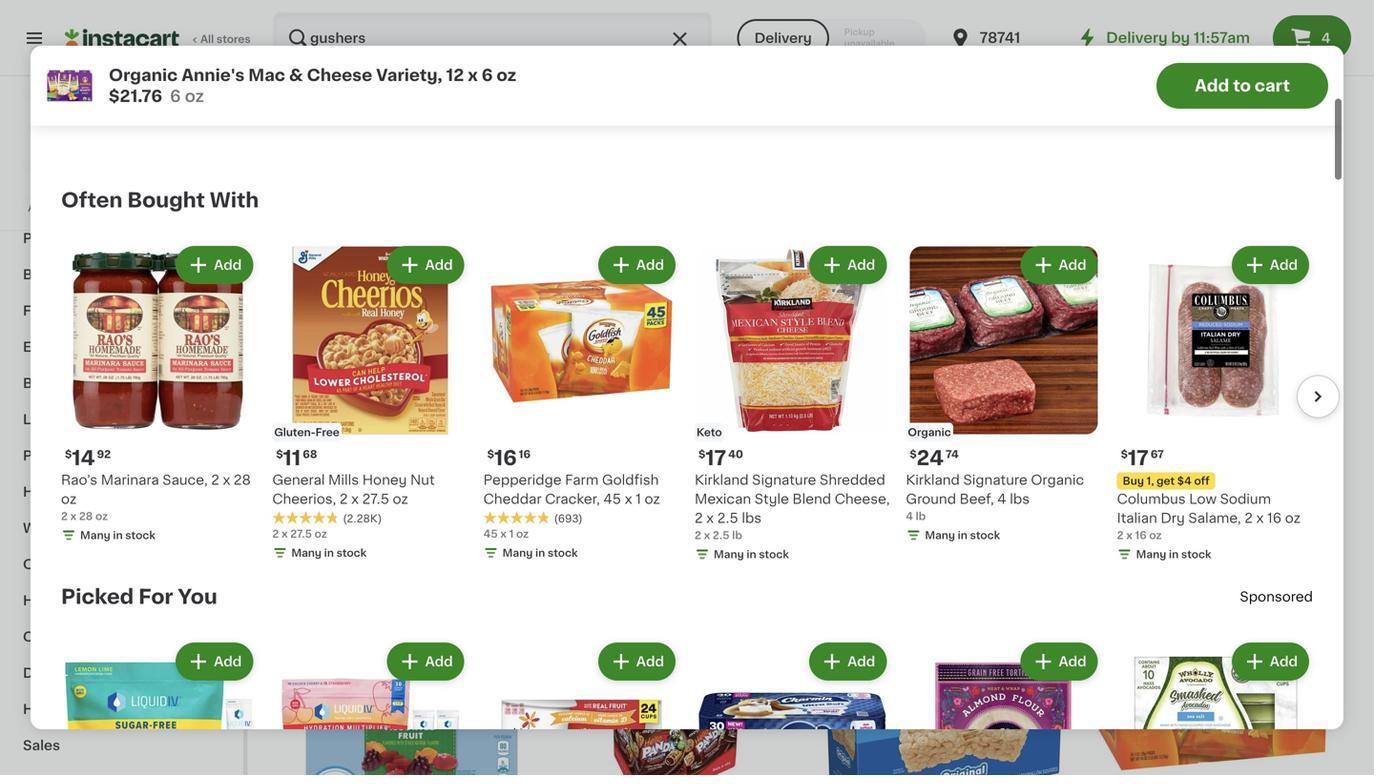 Task type: vqa. For each thing, say whether or not it's contained in the screenshot.
"Private"
no



Task type: locate. For each thing, give the bounding box(es) containing it.
seller up 68
[[315, 375, 340, 384]]

$ left 68
[[276, 414, 283, 425]]

in down (2.28k)
[[338, 500, 348, 511]]

signature
[[752, 439, 816, 452], [963, 439, 1028, 452]]

None search field
[[273, 11, 713, 65]]

1 flavored from the left
[[414, 443, 471, 457]]

1 best seller from the left
[[292, 375, 340, 384]]

snacks & candy link
[[11, 184, 232, 220]]

snacks, up style
[[741, 443, 792, 457]]

1 horizontal spatial 27.5
[[362, 458, 389, 471]]

$ inside $ 17 40
[[699, 414, 706, 425]]

blend
[[793, 458, 831, 471]]

1 horizontal spatial best seller
[[558, 375, 606, 384]]

mills inside general mills fruit by the foot, 48 x .75 oz 48 x 0.75 oz
[[875, 443, 906, 457]]

0 vertical spatial goods
[[67, 450, 112, 463]]

lbs
[[1010, 458, 1030, 471], [742, 477, 762, 490]]

paper goods link
[[11, 438, 232, 474]]

0 horizontal spatial to
[[165, 203, 177, 213]]

oz,
[[1246, 420, 1265, 434]]

1 horizontal spatial lbs
[[1010, 458, 1030, 471]]

variety up 2 x 27.5 oz
[[286, 462, 333, 476]]

1 horizontal spatial 16
[[1267, 477, 1282, 490]]

electronics
[[23, 341, 101, 354]]

& right deli
[[53, 667, 64, 680]]

1 down goldfish
[[636, 458, 641, 471]]

1 vertical spatial 48
[[819, 481, 833, 492]]

many down 2 x 27.5 oz
[[291, 513, 322, 524]]

16 down sodium
[[1267, 477, 1282, 490]]

1 vertical spatial 100%
[[49, 184, 78, 194]]

keto
[[697, 392, 722, 403]]

0 horizontal spatial 100%
[[49, 184, 78, 194]]

many down (693)
[[572, 500, 602, 511]]

oz down cheddar
[[516, 494, 529, 504]]

0 horizontal spatial variety
[[286, 462, 333, 476]]

17 left 40 on the bottom right of page
[[706, 413, 726, 433]]

2 pack, from the left
[[603, 462, 639, 476]]

0 horizontal spatial 91
[[321, 396, 333, 407]]

0 vertical spatial gluten-free
[[274, 392, 340, 403]]

mind.
[[1199, 59, 1237, 73]]

0 horizontal spatial 6
[[170, 88, 181, 105]]

off
[[1194, 441, 1210, 451]]

mills
[[328, 439, 359, 452], [875, 443, 906, 457]]

1 horizontal spatial seller
[[581, 375, 606, 384]]

snacks, up cheddar
[[474, 443, 526, 457]]

lb
[[916, 476, 926, 487], [732, 495, 742, 506]]

many in stock down 0.75
[[838, 500, 913, 511]]

15 up "farm"
[[563, 395, 586, 415]]

product group
[[286, 134, 537, 534], [553, 134, 804, 517], [819, 134, 1070, 517], [1085, 134, 1336, 477], [61, 207, 257, 512], [272, 207, 468, 530], [484, 207, 680, 530], [695, 207, 891, 531], [906, 207, 1102, 512], [1117, 207, 1313, 531], [1085, 565, 1336, 776], [61, 604, 257, 776], [272, 604, 468, 776], [484, 604, 680, 776], [695, 604, 891, 776], [906, 604, 1102, 776], [1117, 604, 1313, 776]]

best up $ 21
[[825, 375, 845, 384]]

best seller
[[292, 375, 340, 384], [558, 375, 606, 384], [825, 375, 873, 384]]

& for laundry
[[88, 631, 99, 644]]

seller inside "product" group
[[847, 375, 873, 384]]

kirkland for 17
[[695, 439, 749, 452]]

$ up pepperidge farm goldfish cheddar cracker, 45 x 1 oz
[[556, 396, 563, 407]]

1 horizontal spatial 15
[[563, 395, 586, 415]]

1 horizontal spatial 48
[[1030, 443, 1048, 457]]

68
[[303, 414, 317, 425]]

1 horizontal spatial general
[[819, 443, 872, 457]]

home goods
[[23, 703, 114, 717]]

2 kirkland from the left
[[906, 439, 960, 452]]

1 kirkland from the left
[[695, 439, 749, 452]]

pack, up (2.28k)
[[336, 462, 373, 476]]

signature inside the kirkland signature organic ground beef, 4 lbs 4 lb
[[963, 439, 1028, 452]]

place your order with peace of mind.
[[992, 59, 1237, 73]]

2 signature from the left
[[963, 439, 1028, 452]]

2 vertical spatial add
[[1293, 581, 1321, 594]]

1 fruit gushers fruit flavored snacks, variety pack, 42 x 0.8 oz 42 x 0.8 oz from the left
[[286, 443, 526, 492]]

0 horizontal spatial signature
[[752, 439, 816, 452]]

oz down goldfish
[[645, 458, 660, 471]]

1
[[636, 458, 641, 471], [509, 494, 514, 504]]

satisfaction up candy
[[80, 184, 144, 194]]

45 down goldfish
[[604, 458, 621, 471]]

42
[[376, 462, 393, 476], [642, 462, 659, 476], [286, 481, 300, 492], [553, 481, 567, 492]]

organic
[[109, 67, 178, 84], [908, 392, 951, 403], [1031, 439, 1084, 452]]

2 vertical spatial organic
[[1031, 439, 1084, 452]]

1 horizontal spatial 17
[[1096, 395, 1117, 415]]

many in stock down 2 x 27.5 oz
[[291, 513, 367, 524]]

100%
[[1024, 40, 1061, 53], [49, 184, 78, 194]]

1 horizontal spatial 100%
[[1024, 40, 1061, 53]]

goods
[[67, 450, 112, 463], [66, 558, 112, 572], [68, 703, 114, 717]]

1 vertical spatial satisfaction
[[80, 184, 144, 194]]

other
[[23, 558, 63, 572]]

0 horizontal spatial 45
[[484, 494, 498, 504]]

45
[[604, 458, 621, 471], [484, 494, 498, 504]]

kirkland for 24
[[906, 439, 960, 452]]

1 vertical spatial to
[[165, 203, 177, 213]]

& right health
[[72, 486, 83, 499]]

$ inside $ 14 92
[[65, 414, 72, 425]]

$ 15 91
[[290, 395, 333, 415], [556, 395, 600, 415]]

beer & cider link
[[11, 366, 232, 402]]

mills for fruit
[[875, 443, 906, 457]]

2 91 from the left
[[588, 396, 600, 407]]

hard beverages link
[[11, 583, 232, 619]]

2 horizontal spatial best
[[825, 375, 845, 384]]

cleaning & laundry
[[23, 631, 159, 644]]

to inside button
[[1233, 78, 1251, 94]]

1 horizontal spatial kirkland
[[906, 439, 960, 452]]

beer & cider
[[23, 377, 111, 390]]

to left "cart"
[[1233, 78, 1251, 94]]

in down cheddar
[[535, 513, 545, 524]]

0 vertical spatial add
[[1195, 78, 1230, 94]]

0 horizontal spatial 100% satisfaction guarantee
[[49, 184, 202, 194]]

1 horizontal spatial add
[[1195, 78, 1230, 94]]

goods for paper goods
[[67, 450, 112, 463]]

kirkland up ground on the right bottom of the page
[[906, 439, 960, 452]]

28 down paper goods
[[79, 476, 93, 487]]

lb inside kirkland signature shredded mexican style blend cheese, 2 x 2.5 lbs 2 x 2.5 lb
[[732, 495, 742, 506]]

cleaning & laundry link
[[11, 619, 232, 656]]

flavored
[[414, 443, 471, 457], [680, 443, 737, 457]]

0 horizontal spatial mills
[[328, 439, 359, 452]]

0 horizontal spatial 4
[[906, 476, 913, 487]]

add button
[[1257, 570, 1330, 605]]

2 flavored from the left
[[680, 443, 737, 457]]

& for dairy
[[53, 667, 64, 680]]

product group containing add
[[1085, 565, 1336, 776]]

17 up welch's
[[1096, 395, 1117, 415]]

17
[[1096, 395, 1117, 415], [706, 413, 726, 433], [1128, 413, 1149, 433]]

1 horizontal spatial to
[[1233, 78, 1251, 94]]

floral
[[23, 304, 61, 318]]

oz down dry
[[1149, 495, 1162, 506]]

snacks, up off in the right of the page
[[1175, 420, 1226, 434]]

many in stock down 45 x 1 oz
[[503, 513, 578, 524]]

1 horizontal spatial mills
[[875, 443, 906, 457]]

nut
[[410, 439, 435, 452]]

nsored
[[1299, 7, 1336, 17]]

all stores link
[[65, 11, 252, 65]]

0 horizontal spatial fruit gushers fruit flavored snacks, variety pack, 42 x 0.8 oz 42 x 0.8 oz
[[286, 443, 526, 492]]

goods for home goods
[[68, 703, 114, 717]]

seller up 21
[[847, 375, 873, 384]]

lb down ground on the right bottom of the page
[[916, 476, 926, 487]]

0 horizontal spatial flavored
[[414, 443, 471, 457]]

14
[[72, 413, 95, 433]]

ground
[[906, 458, 956, 471]]

italian
[[1117, 477, 1158, 490]]

signature up beef,
[[963, 439, 1028, 452]]

gluten-free down 68
[[288, 426, 354, 436]]

45 down cheddar
[[484, 494, 498, 504]]

1 horizontal spatial 4
[[998, 458, 1007, 471]]

0 horizontal spatial best seller
[[292, 375, 340, 384]]

1 horizontal spatial delivery
[[1106, 31, 1168, 45]]

6 right $21.76
[[170, 88, 181, 105]]

of
[[1182, 59, 1196, 73]]

instacart logo image
[[65, 27, 179, 50]]

gluten-free vegan
[[821, 426, 928, 436]]

0 vertical spatial 16
[[1267, 477, 1282, 490]]

general up the cheerios,
[[272, 439, 325, 452]]

meat & seafood link
[[11, 148, 232, 184]]

oz down annie's
[[185, 88, 204, 105]]

2 seller from the left
[[581, 375, 606, 384]]

oz down rao's
[[61, 458, 77, 471]]

0 horizontal spatial lb
[[732, 495, 742, 506]]

$ down keto
[[699, 414, 706, 425]]

0 horizontal spatial 15
[[297, 395, 319, 415]]

1 horizontal spatial 91
[[588, 396, 600, 407]]

stock
[[1149, 461, 1180, 471], [970, 495, 1000, 506], [351, 500, 381, 511], [617, 500, 647, 511], [883, 500, 913, 511], [337, 513, 367, 524], [548, 513, 578, 524], [759, 514, 789, 525], [1181, 514, 1212, 525]]

lbs inside kirkland signature shredded mexican style blend cheese, 2 x 2.5 lbs 2 x 2.5 lb
[[742, 477, 762, 490]]

0 horizontal spatial general
[[272, 439, 325, 452]]

add
[[1195, 78, 1230, 94], [28, 203, 50, 213], [1293, 581, 1321, 594]]

beer
[[23, 377, 55, 390]]

0 horizontal spatial lbs
[[742, 477, 762, 490]]

& right beer
[[59, 377, 70, 390]]

48 down .75
[[819, 481, 833, 492]]

laundry
[[102, 631, 159, 644]]

general inside the general mills honey nut cheerios, 2 x 27.5 oz
[[272, 439, 325, 452]]

28
[[234, 439, 251, 452], [79, 476, 93, 487]]

100% up the your
[[1024, 40, 1061, 53]]

meat
[[23, 159, 58, 173]]

flavored right honey
[[414, 443, 471, 457]]

48 right the foot,
[[1030, 443, 1048, 457]]

oz right 0.75
[[870, 481, 883, 492]]

2 best seller from the left
[[558, 375, 606, 384]]

91 up "farm"
[[588, 396, 600, 407]]

0 horizontal spatial 16
[[1135, 495, 1147, 506]]

1 vertical spatial add
[[28, 203, 50, 213]]

$ up "vegan"
[[910, 414, 917, 425]]

1 horizontal spatial flavored
[[680, 443, 737, 457]]

0 vertical spatial 100%
[[1024, 40, 1061, 53]]

satisfaction
[[1064, 40, 1146, 53], [80, 184, 144, 194]]

$ inside $ 21
[[823, 396, 830, 407]]

100% satisfaction guarantee up with
[[1024, 40, 1219, 53]]

0 horizontal spatial organic
[[109, 67, 178, 84]]

0 horizontal spatial best
[[292, 375, 313, 384]]

0 vertical spatial 1
[[636, 458, 641, 471]]

mills left honey
[[328, 439, 359, 452]]

product group containing pepperidge farm goldfish cheddar cracker, 45 x 1 oz
[[484, 207, 680, 530]]

oz inside pepperidge farm goldfish cheddar cracker, 45 x 1 oz
[[645, 458, 660, 471]]

gushers
[[320, 443, 376, 457], [586, 443, 643, 457]]

0 vertical spatial lbs
[[1010, 458, 1030, 471]]

kirkland inside kirkland signature shredded mexican style blend cheese, 2 x 2.5 lbs 2 x 2.5 lb
[[695, 439, 749, 452]]

1 vertical spatial 100% satisfaction guarantee
[[49, 184, 202, 194]]

many down buy
[[1104, 461, 1134, 471]]

0 horizontal spatial $ 15 91
[[290, 395, 333, 415]]

add for add to cart
[[1195, 78, 1230, 94]]

0 vertical spatial 45
[[604, 458, 621, 471]]

kirkland inside the kirkland signature organic ground beef, 4 lbs 4 lb
[[906, 439, 960, 452]]

gushers up cracker,
[[586, 443, 643, 457]]

cheese
[[307, 67, 372, 84]]

signature inside kirkland signature shredded mexican style blend cheese, 2 x 2.5 lbs 2 x 2.5 lb
[[752, 439, 816, 452]]

hard
[[23, 595, 56, 608]]

general inside general mills fruit by the foot, 48 x .75 oz 48 x 0.75 oz
[[819, 443, 872, 457]]

3 seller from the left
[[847, 375, 873, 384]]

organic up $21.76
[[109, 67, 178, 84]]

goods down $ 14 92
[[67, 450, 112, 463]]

1 horizontal spatial 45
[[604, 458, 621, 471]]

0 horizontal spatial delivery
[[755, 31, 812, 45]]

1 horizontal spatial variety
[[553, 462, 599, 476]]

& left candy
[[76, 196, 87, 209]]

snacks & candy
[[23, 196, 136, 209]]

costco
[[52, 203, 92, 213]]

best seller up 68
[[292, 375, 340, 384]]

free up "shredded"
[[862, 426, 886, 436]]

1 horizontal spatial organic
[[908, 392, 951, 403]]

to
[[1233, 78, 1251, 94], [165, 203, 177, 213]]

1 best from the left
[[292, 375, 313, 384]]

gushers up (2.28k)
[[320, 443, 376, 457]]

0 vertical spatial 28
[[234, 439, 251, 452]]

0 horizontal spatial gushers
[[320, 443, 376, 457]]

$ up welch's
[[1089, 396, 1096, 407]]

& right mac
[[289, 67, 303, 84]]

0 horizontal spatial pack,
[[336, 462, 373, 476]]

general up cheese,
[[819, 443, 872, 457]]

wine
[[23, 522, 58, 535]]

household
[[23, 87, 98, 100]]

many down 0.75
[[838, 500, 868, 511]]

guarantee inside button
[[147, 184, 202, 194]]

1 horizontal spatial pack,
[[603, 462, 639, 476]]

lbs down the foot,
[[1010, 458, 1030, 471]]

1 vertical spatial organic
[[908, 392, 951, 403]]

1 variety from the left
[[286, 462, 333, 476]]

& for personal
[[72, 486, 83, 499]]

2 15 from the left
[[563, 395, 586, 415]]

satisfaction up place your order with peace of mind. on the top right of the page
[[1064, 40, 1146, 53]]

1 vertical spatial guarantee
[[147, 184, 202, 194]]

to left save
[[165, 203, 177, 213]]

100% satisfaction guarantee up candy
[[49, 184, 202, 194]]

free
[[316, 392, 340, 403], [330, 426, 354, 436], [862, 426, 886, 436]]

0 vertical spatial 6
[[482, 67, 493, 84]]

free up the general mills honey nut cheerios, 2 x 27.5 oz
[[330, 426, 354, 436]]

household link
[[11, 75, 232, 112]]

0 vertical spatial 2.5
[[717, 477, 738, 490]]

x inside the organic annie's mac & cheese variety, 12 x 6 oz $21.76 6 oz
[[468, 67, 478, 84]]

2 x 27.5 oz
[[272, 494, 327, 504]]

17 inside $ 17 welch's fruit snacks, .8 oz, 90 count
[[1096, 395, 1117, 415]]

$ inside $ 17 welch's fruit snacks, .8 oz, 90 count
[[1089, 396, 1096, 407]]

1 horizontal spatial gushers
[[586, 443, 643, 457]]

best inside "product" group
[[825, 375, 845, 384]]

78741 button
[[949, 11, 1064, 65]]

cheerios,
[[272, 458, 336, 471]]

add to cart
[[1195, 78, 1290, 94]]

gluten-free
[[274, 392, 340, 403], [288, 426, 354, 436]]

many in stock up italian
[[1104, 461, 1180, 471]]

1 vertical spatial 4
[[998, 458, 1007, 471]]

1 vertical spatial lb
[[732, 495, 742, 506]]

gluten-
[[274, 392, 316, 403], [288, 426, 330, 436], [821, 426, 862, 436]]

signature for 24
[[963, 439, 1028, 452]]

pack, down goldfish
[[603, 462, 639, 476]]

1 vertical spatial gluten-free
[[288, 426, 354, 436]]

2 variety from the left
[[553, 462, 599, 476]]

1 horizontal spatial 1
[[636, 458, 641, 471]]

in down cheese,
[[871, 500, 881, 511]]

low
[[1189, 458, 1217, 471]]

$ 15 91 up the cheerios,
[[290, 395, 333, 415]]

0 vertical spatial 4
[[1322, 31, 1331, 45]]

2 horizontal spatial seller
[[847, 375, 873, 384]]

1 signature from the left
[[752, 439, 816, 452]]

organic for organic
[[908, 392, 951, 403]]

many in stock down beef,
[[925, 495, 1000, 506]]

guarantee
[[1149, 40, 1219, 53], [147, 184, 202, 194]]

3 best from the left
[[825, 375, 845, 384]]

1 pack, from the left
[[336, 462, 373, 476]]

0 horizontal spatial satisfaction
[[80, 184, 144, 194]]

health & personal care
[[23, 486, 183, 499]]

0 vertical spatial lb
[[916, 476, 926, 487]]

other goods
[[23, 558, 112, 572]]

27.5 up sponsored badge image
[[290, 494, 312, 504]]

many
[[1104, 461, 1134, 471], [925, 495, 955, 506], [305, 500, 336, 511], [572, 500, 602, 511], [838, 500, 868, 511], [291, 513, 322, 524], [503, 513, 533, 524], [714, 514, 744, 525], [1136, 514, 1167, 525]]

best seller up 21
[[825, 375, 873, 384]]

1 horizontal spatial fruit gushers fruit flavored snacks, variety pack, 42 x 0.8 oz 42 x 0.8 oz
[[553, 443, 792, 492]]

2 horizontal spatial snacks,
[[1175, 420, 1226, 434]]

$
[[290, 396, 297, 407], [556, 396, 563, 407], [823, 396, 830, 407], [1089, 396, 1096, 407], [65, 414, 72, 425], [699, 414, 706, 425], [276, 414, 283, 425], [910, 414, 917, 425]]

delivery inside button
[[755, 31, 812, 45]]

delivery for delivery
[[755, 31, 812, 45]]

17 for $ 17 40
[[706, 413, 726, 433]]

2 horizontal spatial add
[[1293, 581, 1321, 594]]

style
[[755, 458, 789, 471]]

0 vertical spatial 27.5
[[362, 458, 389, 471]]

4 down nsored
[[1322, 31, 1331, 45]]

fruit left the nut
[[380, 443, 410, 457]]

satisfaction inside button
[[80, 184, 144, 194]]

deli & dairy
[[23, 667, 105, 680]]

& right meat
[[62, 159, 73, 173]]

organic inside the organic annie's mac & cheese variety, 12 x 6 oz $21.76 6 oz
[[109, 67, 178, 84]]

1 horizontal spatial lb
[[916, 476, 926, 487]]

mills inside the general mills honey nut cheerios, 2 x 27.5 oz
[[328, 439, 359, 452]]

results
[[286, 82, 366, 102]]

$ up "shredded"
[[823, 396, 830, 407]]

0 horizontal spatial seller
[[315, 375, 340, 384]]

0 vertical spatial guarantee
[[1149, 40, 1219, 53]]

fruit right "farm"
[[646, 443, 676, 457]]

guarantee up save
[[147, 184, 202, 194]]

1 vertical spatial 28
[[79, 476, 93, 487]]

0 horizontal spatial 17
[[706, 413, 726, 433]]

21
[[830, 395, 852, 415]]

100% up snacks
[[49, 184, 78, 194]]

0 vertical spatial 100% satisfaction guarantee
[[1024, 40, 1219, 53]]

0 vertical spatial organic
[[109, 67, 178, 84]]

mexican
[[695, 458, 751, 471]]

2 horizontal spatial best seller
[[825, 375, 873, 384]]

15 up the cheerios,
[[297, 395, 319, 415]]

2 best from the left
[[558, 375, 579, 384]]

42 down honey
[[376, 462, 393, 476]]



Task type: describe. For each thing, give the bounding box(es) containing it.
24
[[917, 413, 944, 433]]

40
[[728, 414, 743, 425]]

free inside item carousel region
[[316, 392, 340, 403]]

product group containing 11
[[272, 207, 468, 530]]

45 x 1 oz
[[484, 494, 529, 504]]

annie's
[[182, 67, 245, 84]]

pepperidge farm goldfish cheddar cracker, 45 x 1 oz
[[484, 439, 660, 471]]

in up italian
[[1137, 461, 1147, 471]]

many in stock down (2.28k)
[[305, 500, 381, 511]]

0 vertical spatial 48
[[1030, 443, 1048, 457]]

many up sponsored badge image
[[305, 500, 336, 511]]

0.75
[[845, 481, 867, 492]]

oz right (693)
[[598, 481, 611, 492]]

74
[[946, 414, 959, 425]]

product group containing 14
[[61, 207, 257, 512]]

fruit up the cheerios,
[[286, 443, 317, 457]]

honey
[[362, 439, 407, 452]]

lbs inside the kirkland signature organic ground beef, 4 lbs 4 lb
[[1010, 458, 1030, 471]]

$ 17 40
[[699, 413, 743, 433]]

100% inside button
[[49, 184, 78, 194]]

farm
[[565, 439, 599, 452]]

.75
[[819, 462, 838, 476]]

general mills honey nut cheerios, 2 x 27.5 oz
[[272, 439, 435, 471]]

100% satisfaction guarantee link
[[1024, 37, 1219, 56]]

many down 45 x 1 oz
[[503, 513, 533, 524]]

oz up sponsored badge image
[[315, 494, 327, 504]]

order
[[1066, 59, 1102, 73]]

in down 2 x 27.5 oz
[[324, 513, 334, 524]]

0 horizontal spatial 1
[[509, 494, 514, 504]]

45 inside pepperidge farm goldfish cheddar cracker, 45 x 1 oz
[[604, 458, 621, 471]]

oz down 90
[[1285, 477, 1301, 490]]

oz right 12
[[497, 67, 516, 84]]

11
[[283, 413, 301, 433]]

(1.06k)
[[1156, 441, 1193, 452]]

0 horizontal spatial 28
[[79, 476, 93, 487]]

90
[[1269, 420, 1287, 434]]

sponsored badge image
[[286, 518, 344, 529]]

78741
[[980, 31, 1021, 45]]

in down dry
[[1169, 514, 1179, 525]]

deli & dairy link
[[11, 656, 232, 692]]

17 for $ 17 welch's fruit snacks, .8 oz, 90 count
[[1096, 395, 1117, 415]]

by
[[1171, 31, 1190, 45]]

product group containing 21
[[819, 134, 1070, 517]]

electronics link
[[11, 329, 232, 366]]

columbus low sodium italian dry salame, 2 x 16 oz 2 x 16 oz
[[1117, 458, 1301, 506]]

0 horizontal spatial 27.5
[[290, 494, 312, 504]]

many down italian
[[1136, 514, 1167, 525]]

1 15 from the left
[[297, 395, 319, 415]]

general mills fruit by the foot, 48 x .75 oz 48 x 0.75 oz
[[819, 443, 1059, 492]]

for
[[371, 82, 401, 102]]

in down pepperidge farm goldfish cheddar cracker, 45 x 1 oz
[[604, 500, 614, 511]]

vegan
[[894, 426, 928, 436]]

liquor
[[23, 413, 67, 427]]

organic for organic annie's mac & cheese variety, 12 x 6 oz $21.76 6 oz
[[109, 67, 178, 84]]

general for general mills honey nut cheerios, 2 x 27.5 oz
[[272, 439, 325, 452]]

add costco membership to save link
[[28, 200, 216, 216]]

general for general mills fruit by the foot, 48 x .75 oz 48 x 0.75 oz
[[819, 443, 872, 457]]

many in stock down (693)
[[572, 500, 647, 511]]

gluten-free inside "product" group
[[274, 392, 340, 403]]

paper
[[23, 450, 63, 463]]

buy
[[1123, 441, 1144, 451]]

oz down the nut
[[433, 462, 448, 476]]

3 best seller from the left
[[825, 375, 873, 384]]

stores
[[217, 34, 251, 44]]

2 gushers from the left
[[586, 443, 643, 457]]

4 inside button
[[1322, 31, 1331, 45]]

2 fruit gushers fruit flavored snacks, variety pack, 42 x 0.8 oz 42 x 0.8 oz from the left
[[553, 443, 792, 492]]

lb inside the kirkland signature organic ground beef, 4 lbs 4 lb
[[916, 476, 926, 487]]

organic inside the kirkland signature organic ground beef, 4 lbs 4 lb
[[1031, 439, 1084, 452]]

deli
[[23, 667, 50, 680]]

health
[[23, 486, 69, 499]]

2 inside the general mills honey nut cheerios, 2 x 27.5 oz
[[340, 458, 348, 471]]

sauce,
[[162, 439, 208, 452]]

rao's marinara sauce, 2 x 28 oz 2 x 28 oz
[[61, 439, 251, 487]]

variety,
[[376, 67, 443, 84]]

liquor link
[[11, 402, 232, 438]]

100% satisfaction guarantee inside button
[[49, 184, 202, 194]]

many in stock down dry
[[1136, 514, 1212, 525]]

bakery
[[23, 123, 71, 136]]

4 button
[[1273, 15, 1351, 61]]

peace
[[1137, 59, 1179, 73]]

signature for 17
[[752, 439, 816, 452]]

& inside the organic annie's mac & cheese variety, 12 x 6 oz $21.76 6 oz
[[289, 67, 303, 84]]

oz inside the general mills honey nut cheerios, 2 x 27.5 oz
[[393, 458, 408, 471]]

all stores
[[200, 34, 251, 44]]

sales
[[23, 740, 60, 753]]

floral link
[[11, 293, 232, 329]]

oz down $ 17 40
[[699, 462, 715, 476]]

17 67
[[1128, 413, 1164, 433]]

& for seafood
[[62, 159, 73, 173]]

1 $ 15 91 from the left
[[290, 395, 333, 415]]

costco logo image
[[104, 99, 140, 136]]

2 $ 15 91 from the left
[[556, 395, 600, 415]]

delivery button
[[737, 19, 829, 57]]

2 horizontal spatial 17
[[1128, 413, 1149, 433]]

meat & seafood
[[23, 159, 134, 173]]

add for add costco membership to save
[[28, 203, 50, 213]]

service type group
[[737, 19, 926, 57]]

pets link
[[11, 220, 232, 257]]

add costco membership to save
[[28, 203, 204, 213]]

cheese,
[[835, 458, 890, 471]]

0 horizontal spatial 48
[[819, 481, 833, 492]]

hard beverages
[[23, 595, 133, 608]]

fruit inside $ 17 welch's fruit snacks, .8 oz, 90 count
[[1141, 420, 1171, 434]]

get
[[1157, 441, 1175, 451]]

1 91 from the left
[[321, 396, 333, 407]]

1 vertical spatial 16
[[1135, 495, 1147, 506]]

all
[[200, 34, 214, 44]]

baby link
[[11, 257, 232, 293]]

0 horizontal spatial snacks,
[[474, 443, 526, 457]]

1 horizontal spatial 28
[[234, 439, 251, 452]]

gluten- down 68
[[288, 426, 330, 436]]

1 horizontal spatial satisfaction
[[1064, 40, 1146, 53]]

in down beef,
[[958, 495, 968, 506]]

beef,
[[960, 458, 994, 471]]

$ 11 68
[[276, 413, 317, 433]]

the
[[964, 443, 989, 457]]

fruit inside general mills fruit by the foot, 48 x .75 oz 48 x 0.75 oz
[[909, 443, 939, 457]]

27.5 inside the general mills honey nut cheerios, 2 x 27.5 oz
[[362, 458, 389, 471]]

2 vertical spatial 4
[[906, 476, 913, 487]]

goods for other goods
[[66, 558, 112, 572]]

(2.28k)
[[343, 479, 382, 489]]

92
[[97, 414, 111, 425]]

welch's
[[1085, 420, 1138, 434]]

12
[[446, 67, 464, 84]]

$ inside $ 24 74
[[910, 414, 917, 425]]

save
[[179, 203, 204, 213]]

67
[[1151, 414, 1164, 425]]

cleaning
[[23, 631, 84, 644]]

1 horizontal spatial snacks,
[[741, 443, 792, 457]]

fruit up cracker,
[[553, 443, 583, 457]]

pets
[[23, 232, 54, 245]]

add inside "product" group
[[1293, 581, 1321, 594]]

health & personal care link
[[11, 474, 232, 511]]

$ 21
[[823, 395, 852, 415]]

$ inside $ 11 68
[[276, 414, 283, 425]]

sales link
[[11, 728, 232, 764]]

foot,
[[993, 443, 1027, 457]]

delivery for delivery by 11:57am
[[1106, 31, 1168, 45]]

product group containing 24
[[906, 207, 1102, 512]]

oz down paper goods link
[[95, 476, 108, 487]]

1 seller from the left
[[315, 375, 340, 384]]

home goods link
[[11, 692, 232, 728]]

add to cart button
[[1157, 63, 1329, 109]]

oz up 0.75
[[841, 462, 857, 476]]

many down general mills fruit by the foot, 48 x .75 oz 48 x 0.75 oz
[[925, 495, 955, 506]]

& for candy
[[76, 196, 87, 209]]

mills for honey
[[328, 439, 359, 452]]

oz down the general mills honey nut cheerios, 2 x 27.5 oz
[[332, 481, 344, 492]]

many in stock down style
[[714, 514, 789, 525]]

1 horizontal spatial 100% satisfaction guarantee
[[1024, 40, 1219, 53]]

gluten- up "shredded"
[[821, 426, 862, 436]]

item carousel region
[[34, 200, 1340, 543]]

$ 14 92
[[65, 413, 111, 433]]

$21.76
[[109, 88, 162, 105]]

42 up 2 x 27.5 oz
[[286, 481, 300, 492]]

beverages
[[60, 595, 133, 608]]

1 inside pepperidge farm goldfish cheddar cracker, 45 x 1 oz
[[636, 458, 641, 471]]

care
[[150, 486, 183, 499]]

cracker,
[[545, 458, 600, 471]]

delivery by 11:57am link
[[1076, 27, 1250, 50]]

1 gushers from the left
[[320, 443, 376, 457]]

42 down goldfish
[[642, 462, 659, 476]]

gluten- inside item carousel region
[[274, 392, 316, 403]]

other goods link
[[11, 547, 232, 583]]

mac
[[248, 67, 285, 84]]

$4
[[1178, 441, 1192, 451]]

many down mexican
[[714, 514, 744, 525]]

1 vertical spatial 2.5
[[713, 495, 730, 506]]

x inside pepperidge farm goldfish cheddar cracker, 45 x 1 oz
[[625, 458, 632, 471]]

$ up 11
[[290, 396, 297, 407]]

& for cider
[[59, 377, 70, 390]]

1 vertical spatial 45
[[484, 494, 498, 504]]

snacks, inside $ 17 welch's fruit snacks, .8 oz, 90 count
[[1175, 420, 1226, 434]]

42 down cracker,
[[553, 481, 567, 492]]

in down style
[[747, 514, 756, 525]]

x inside the general mills honey nut cheerios, 2 x 27.5 oz
[[351, 458, 359, 471]]

organic annie's mac & cheese variety, 12 x 6 oz $21.76 6 oz
[[109, 67, 516, 105]]



